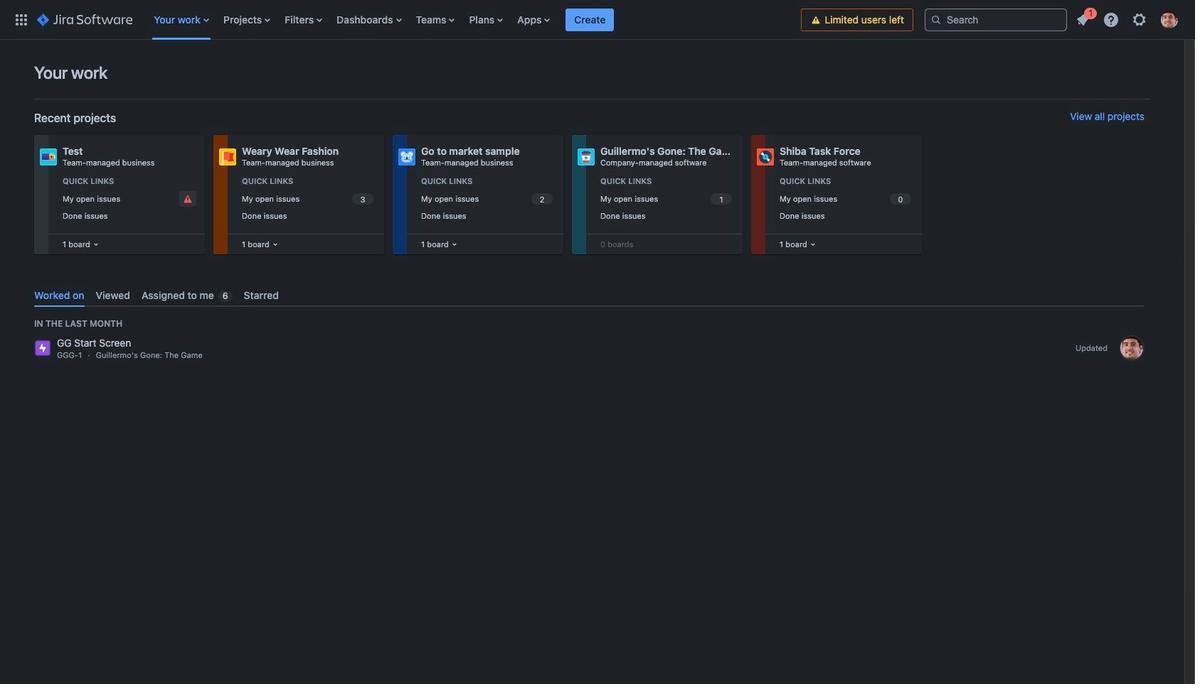 Task type: describe. For each thing, give the bounding box(es) containing it.
Search field
[[925, 8, 1067, 31]]

settings image
[[1131, 11, 1148, 28]]

2 board image from the left
[[449, 239, 460, 250]]

2 board image from the left
[[807, 239, 819, 250]]

appswitcher icon image
[[13, 11, 30, 28]]

your profile and settings image
[[1161, 11, 1178, 28]]

help image
[[1103, 11, 1120, 28]]



Task type: locate. For each thing, give the bounding box(es) containing it.
list item
[[566, 0, 614, 39], [1070, 5, 1097, 31]]

0 horizontal spatial list item
[[566, 0, 614, 39]]

tab list
[[28, 284, 1150, 307]]

1 horizontal spatial list item
[[1070, 5, 1097, 31]]

notifications image
[[1074, 11, 1091, 28]]

list
[[147, 0, 801, 39], [1070, 5, 1186, 32]]

1 board image from the left
[[90, 239, 102, 250]]

None search field
[[925, 8, 1067, 31]]

0 horizontal spatial list
[[147, 0, 801, 39]]

primary element
[[9, 0, 801, 39]]

banner
[[0, 0, 1195, 40]]

jira software image
[[37, 11, 132, 28], [37, 11, 132, 28]]

1 board image from the left
[[269, 239, 281, 250]]

1 horizontal spatial board image
[[807, 239, 819, 250]]

list item inside list
[[1070, 5, 1097, 31]]

1 horizontal spatial board image
[[449, 239, 460, 250]]

0 horizontal spatial board image
[[90, 239, 102, 250]]

board image
[[269, 239, 281, 250], [807, 239, 819, 250]]

board image
[[90, 239, 102, 250], [449, 239, 460, 250]]

0 horizontal spatial board image
[[269, 239, 281, 250]]

search image
[[930, 14, 942, 25]]

1 horizontal spatial list
[[1070, 5, 1186, 32]]



Task type: vqa. For each thing, say whether or not it's contained in the screenshot.
top create
no



